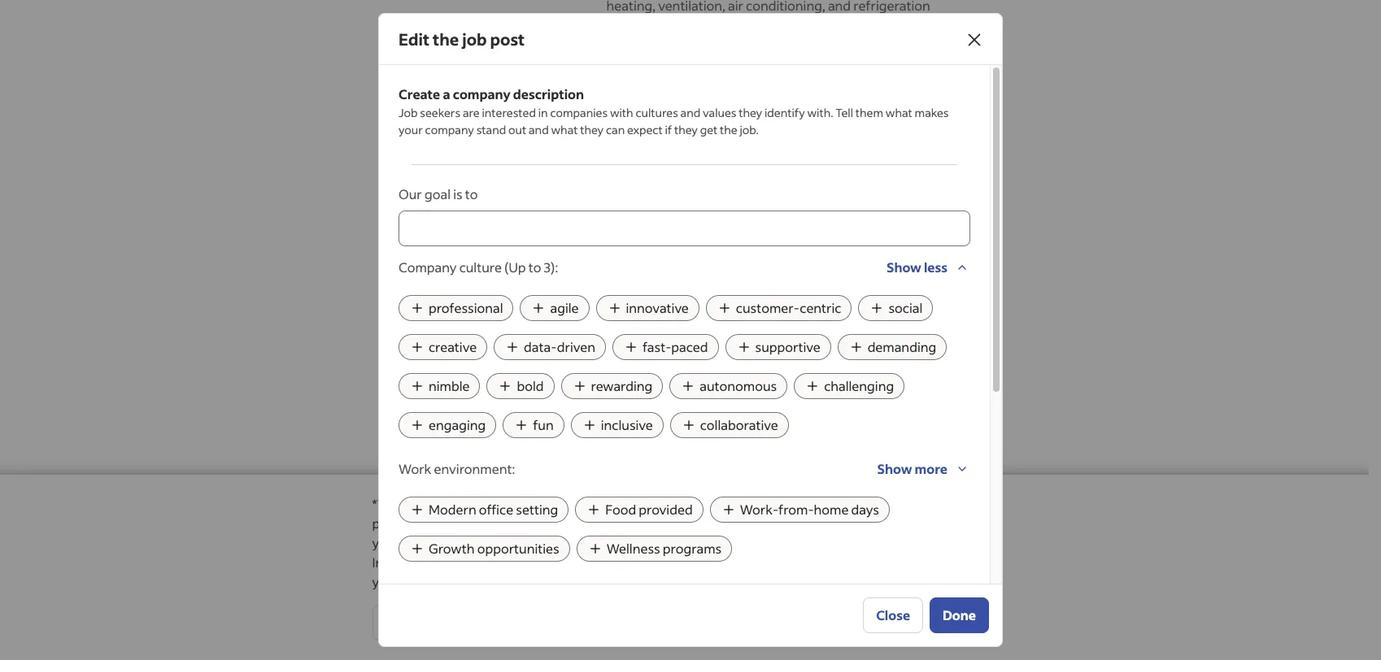 Task type: vqa. For each thing, say whether or not it's contained in the screenshot.
the Jobs in button
no



Task type: describe. For each thing, give the bounding box(es) containing it.
and down the adopt
[[729, 286, 746, 299]]

fun
[[533, 417, 554, 434]]

include
[[694, 549, 738, 566]]

materials
[[607, 290, 662, 307]]

estimated 2 applications* .
[[634, 163, 774, 178]]

confirm button
[[894, 606, 997, 641]]

air
[[681, 133, 697, 151]]

you down the past
[[674, 515, 697, 532]]

to inside - follow blueprints, schematics, and technical manuals to perform installations and repairs - maintain accurate records of work performed and materials used
[[607, 251, 620, 268]]

driven
[[557, 339, 596, 356]]

and up systems
[[788, 75, 811, 92]]

5 - from the top
[[607, 270, 613, 287]]

follow
[[615, 231, 655, 248]]

regarding
[[641, 574, 701, 591]]

made
[[543, 574, 577, 591]]

edit application updates element
[[594, 584, 971, 658]]

we
[[634, 129, 651, 144]]

job up "using"
[[650, 257, 665, 269]]

cookie policy link
[[426, 554, 505, 572]]

you inside . you consent to indeed informing a user that you have opened, viewed or made a decision regarding the user's application.
[[372, 574, 395, 591]]

viewed
[[481, 574, 524, 591]]

office
[[479, 501, 514, 518]]

and down the selecting in the left of the page
[[490, 535, 513, 552]]

and right out
[[529, 122, 549, 138]]

you
[[725, 554, 748, 571]]

growth opportunities
[[429, 540, 560, 558]]

not
[[811, 496, 832, 513]]

units
[[686, 153, 716, 170]]

add optional information
[[630, 322, 781, 339]]

fast-paced
[[643, 339, 709, 356]]

or
[[527, 574, 540, 591]]

technician)
[[754, 257, 806, 269]]

description down the identify
[[741, 129, 801, 144]]

powered
[[688, 243, 729, 255]]

(hvac
[[688, 257, 717, 269]]

with inside this is an openai-powered job description. it uses information from your job, including job title, (hvac service technician) and your location, (jacksonville, fl). by using the content, you adopt it as your own and are responsible for making it true, appropriate and compliant with applicable laws.
[[795, 286, 815, 299]]

job up the cookie policy , privacy policy and terms of service
[[567, 535, 586, 552]]

selecting
[[475, 515, 529, 532]]

performed
[[823, 270, 888, 287]]

and up decision at the bottom left
[[595, 554, 618, 571]]

1 horizontal spatial resume
[[750, 549, 795, 566]]

food provided
[[606, 501, 693, 518]]

description inside button
[[667, 61, 738, 78]]

0 vertical spatial applications
[[449, 505, 525, 523]]

email
[[746, 612, 778, 629]]

and up applicable
[[834, 272, 851, 284]]

installations
[[675, 251, 747, 268]]

edited
[[814, 515, 853, 532]]

and up 'conduct'
[[607, 55, 630, 72]]

0 vertical spatial what
[[886, 105, 913, 120]]

applications inside *the numbers provided are estimates based on past performance and do not guarantee future performance. by selecting confirm, you agree that you have reviewed and edited this job post to reflect your requirements, and that this job will be posted and applications will be processed in accordance with indeed's
[[700, 535, 773, 552]]

based for description
[[803, 129, 835, 144]]

appropriate
[[673, 286, 727, 299]]

. inside . you consent to indeed informing a user that you have opened, viewed or made a decision regarding the user's application.
[[719, 554, 722, 571]]

1 horizontal spatial they
[[675, 122, 698, 138]]

as inside this is an openai-powered job description. it uses information from your job, including job title, (hvac service technician) and your location, (jacksonville, fl). by using the content, you adopt it as your own and are responsible for making it true, appropriate and compliant with applicable laws.
[[778, 272, 788, 284]]

this is an openai-powered job description. it uses information from your job, including job title, (hvac service technician) and your location, (jacksonville, fl). by using the content, you adopt it as your own and are responsible for making it true, appropriate and compliant with applicable laws.
[[607, 243, 952, 299]]

show for show full description
[[607, 61, 642, 78]]

decision
[[589, 574, 639, 591]]

customer-centric
[[736, 300, 842, 317]]

confirm,
[[532, 515, 582, 532]]

- follow blueprints, schematics, and technical manuals to perform installations and repairs - maintain accurate records of work performed and materials used
[[607, 231, 931, 307]]

the up create
[[433, 28, 459, 50]]

1 vertical spatial of
[[660, 554, 673, 571]]

information inside this is an openai-powered job description. it uses information from your job, including job title, (hvac service technician) and your location, (jacksonville, fl). by using the content, you adopt it as your own and are responsible for making it true, appropriate and compliant with applicable laws.
[[833, 243, 886, 255]]

refrigeration
[[607, 153, 684, 170]]

by inside this is an openai-powered job description. it uses information from your job, including job title, (hvac service technician) and your location, (jacksonville, fl). by using the content, you adopt it as your own and are responsible for making it true, appropriate and compliant with applicable laws.
[[625, 272, 637, 284]]

preventive
[[813, 75, 878, 92]]

your left the own
[[790, 272, 810, 284]]

you left agree
[[585, 515, 607, 532]]

company inside this feature helps you easily and quickly create a company description to attract quality candidates.
[[899, 356, 955, 374]]

agile
[[551, 300, 579, 317]]

chevron up image
[[955, 260, 971, 276]]

description down professional
[[461, 321, 532, 338]]

heat
[[781, 133, 808, 151]]

post inside *the numbers provided are estimates based on past performance and do not guarantee future performance. by selecting confirm, you agree that you have reviewed and edited this job post to reflect your requirements, and that this job will be posted and applications will be processed in accordance with indeed's
[[902, 515, 929, 532]]

have inside . you consent to indeed informing a user that you have opened, viewed or made a decision regarding the user's application.
[[397, 574, 427, 591]]

job left the job. on the top
[[723, 129, 739, 144]]

description inside create a company description job seekers are interested in companies with cultures and values they identify with. tell them what makes your company stand out and what they can expect if they get the job.
[[513, 85, 584, 103]]

food
[[606, 501, 637, 518]]

inclusive
[[601, 417, 653, 434]]

someone
[[607, 632, 663, 649]]

applies.
[[666, 632, 711, 649]]

Company Goal field
[[399, 211, 971, 247]]

easily
[[741, 356, 775, 374]]

estimated
[[634, 163, 689, 178]]

cultures
[[636, 105, 679, 120]]

. you consent to indeed informing a user that you have opened, viewed or made a decision regarding the user's application.
[[372, 554, 987, 591]]

collaborative
[[701, 417, 779, 434]]

a up user's
[[740, 549, 747, 566]]

by
[[528, 505, 543, 523]]

the inside this is an openai-powered job description. it uses information from your job, including job title, (hvac service technician) and your location, (jacksonville, fl). by using the content, you adopt it as your own and are responsible for making it true, appropriate and compliant with applicable laws.
[[665, 272, 680, 284]]

0 vertical spatial .
[[771, 163, 774, 178]]

and up necessary
[[675, 36, 698, 53]]

wellness programs
[[607, 540, 722, 558]]

troubleshoot
[[700, 36, 779, 53]]

you inside this is an openai-powered job description. it uses information from your job, including job title, (hvac service technician) and your location, (jacksonville, fl). by using the content, you adopt it as your own and are responsible for making it true, appropriate and compliant with applicable laws.
[[722, 272, 739, 284]]

job right powered at top
[[730, 243, 745, 255]]

nimble
[[429, 378, 470, 395]]

a down the cookie policy , privacy policy and terms of service
[[579, 574, 586, 591]]

description inside this feature helps you easily and quickly create a company description to attract quality candidates.
[[607, 376, 675, 393]]

give option to include a resume
[[607, 549, 795, 566]]

optional
[[657, 322, 707, 339]]

for
[[924, 272, 938, 284]]

interested
[[482, 105, 536, 120]]

1 vertical spatial this
[[543, 535, 565, 552]]

blueprints,
[[657, 231, 722, 248]]

,
[[505, 554, 508, 571]]

your inside *the numbers provided are estimates based on past performance and do not guarantee future performance. by selecting confirm, you agree that you have reviewed and edited this job post to reflect your requirements, and that this job will be posted and applications will be processed in accordance with indeed's
[[372, 535, 400, 552]]

company for company culture (up to 3):
[[399, 259, 457, 276]]

and left do
[[767, 496, 790, 513]]

1 policy from the left
[[470, 554, 505, 571]]

uses
[[810, 243, 831, 255]]

repairs inside - diagnose and troubleshoot equipment malfunctions and make necessary repairs - conduct routine inspections and preventive maintenance on hvac/r systems - install, repair, and maintain hvac/r equipment such as furnaces, air conditioners, heat pumps, boilers, and refrigeration units
[[731, 55, 773, 72]]

0 vertical spatial hvac/r
[[707, 94, 754, 112]]

paced
[[672, 339, 709, 356]]

also send an individual email update each time someone applies.
[[607, 612, 885, 649]]

make
[[632, 55, 665, 72]]

stand
[[477, 122, 506, 138]]

reflect
[[947, 515, 986, 532]]

inspections
[[716, 75, 785, 92]]

adopt
[[741, 272, 768, 284]]

to inside . you consent to indeed informing a user that you have opened, viewed or made a decision regarding the user's application.
[[802, 554, 815, 571]]

2 will from the left
[[775, 535, 795, 552]]

it
[[802, 243, 808, 255]]

show less
[[887, 259, 948, 276]]

service inside this is an openai-powered job description. it uses information from your job, including job title, (hvac service technician) and your location, (jacksonville, fl). by using the content, you adopt it as your own and are responsible for making it true, appropriate and compliant with applicable laws.
[[719, 257, 752, 269]]

opened,
[[429, 574, 479, 591]]

description.
[[747, 243, 800, 255]]

your inside create a company description job seekers are interested in companies with cultures and values they identify with. tell them what makes your company stand out and what they can expect if they get the job.
[[399, 122, 423, 138]]

requirements,
[[403, 535, 487, 552]]

job inside dialog
[[462, 28, 487, 50]]

future
[[900, 496, 938, 513]]

full
[[644, 61, 665, 78]]

done
[[943, 607, 977, 624]]

0 vertical spatial equipment
[[782, 36, 848, 53]]

attract
[[693, 376, 733, 393]]

tell
[[836, 105, 854, 120]]

your up the own
[[827, 257, 847, 269]]

culture
[[460, 259, 502, 276]]

email
[[607, 506, 639, 523]]

provided inside *the numbers provided are estimates based on past performance and do not guarantee future performance. by selecting confirm, you agree that you have reviewed and edited this job post to reflect your requirements, and that this job will be posted and applications will be processed in accordance with indeed's
[[460, 496, 514, 513]]

and inside this feature helps you easily and quickly create a company description to attract quality candidates.
[[778, 356, 801, 374]]

to inside *the numbers provided are estimates based on past performance and do not guarantee future performance. by selecting confirm, you agree that you have reviewed and edited this job post to reflect your requirements, and that this job will be posted and applications will be processed in accordance with indeed's
[[931, 515, 944, 532]]

edit for edit
[[634, 198, 658, 215]]

post inside dialog
[[490, 28, 525, 50]]

bold
[[517, 378, 544, 395]]

making
[[607, 286, 640, 299]]

require resume
[[398, 549, 496, 566]]

indeed
[[817, 554, 859, 571]]

edit for edit the job post
[[399, 28, 430, 50]]

3):
[[544, 259, 558, 276]]

job right days
[[880, 515, 899, 532]]

add
[[630, 322, 654, 339]]

create
[[849, 356, 887, 374]]



Task type: locate. For each thing, give the bounding box(es) containing it.
1 vertical spatial with
[[795, 286, 815, 299]]

1 vertical spatial company
[[398, 321, 458, 338]]

company up "creative"
[[398, 321, 458, 338]]

that
[[647, 515, 672, 532], [515, 535, 540, 552], [963, 554, 987, 571]]

0 vertical spatial on
[[688, 94, 704, 112]]

will
[[589, 535, 609, 552], [775, 535, 795, 552]]

.
[[771, 163, 774, 178], [719, 554, 722, 571]]

0 vertical spatial based
[[803, 129, 835, 144]]

reviewed
[[731, 515, 786, 532]]

on for *the numbers provided are estimates based on past performance and do not guarantee future performance. by selecting confirm, you agree that you have reviewed and edited this job post to reflect your requirements, and that this job will be posted and applications will be processed in accordance with indeed's
[[639, 496, 654, 513]]

1 horizontal spatial policy
[[557, 554, 592, 571]]

0 vertical spatial in
[[539, 105, 548, 120]]

description up companies on the top left of the page
[[513, 85, 584, 103]]

on inside *the numbers provided are estimates based on past performance and do not guarantee future performance. by selecting confirm, you agree that you have reviewed and edited this job post to reflect your requirements, and that this job will be posted and applications will be processed in accordance with indeed's
[[639, 496, 654, 513]]

schematics,
[[725, 231, 795, 248]]

that inside . you consent to indeed informing a user that you have opened, viewed or made a decision regarding the user's application.
[[963, 554, 987, 571]]

and up technician)
[[798, 231, 821, 248]]

of down technician)
[[774, 270, 787, 287]]

in inside create a company description job seekers are interested in companies with cultures and values they identify with. tell them what makes your company stand out and what they can expect if they get the job.
[[539, 105, 548, 120]]

our goal is to
[[399, 186, 478, 203]]

3 - from the top
[[607, 114, 613, 131]]

you up autonomous
[[716, 356, 739, 374]]

the down values
[[720, 122, 738, 138]]

are inside this is an openai-powered job description. it uses information from your job, including job title, (hvac service technician) and your location, (jacksonville, fl). by using the content, you adopt it as your own and are responsible for making it true, appropriate and compliant with applicable laws.
[[853, 272, 868, 284]]

company culture (up to 3):
[[399, 259, 558, 276]]

1 vertical spatial hvac/r
[[777, 114, 824, 131]]

edit up create
[[399, 28, 430, 50]]

numbers
[[403, 496, 457, 513]]

0 horizontal spatial provided
[[460, 496, 514, 513]]

receive applications by
[[398, 505, 543, 523]]

are inside *the numbers provided are estimates based on past performance and do not guarantee future performance. by selecting confirm, you agree that you have reviewed and edited this job post to reflect your requirements, and that this job will be posted and applications will be processed in accordance with indeed's
[[516, 496, 536, 513]]

openai-
[[650, 243, 688, 255]]

1 horizontal spatial as
[[778, 272, 788, 284]]

this for this is an openai-powered job description. it uses information from your job, including job title, (hvac service technician) and your location, (jacksonville, fl). by using the content, you adopt it as your own and are responsible for making it true, appropriate and compliant with applicable laws.
[[607, 243, 626, 255]]

1 horizontal spatial with
[[795, 286, 815, 299]]

from-
[[779, 501, 814, 518]]

post
[[490, 28, 525, 50], [902, 515, 929, 532]]

0 horizontal spatial are
[[463, 105, 480, 120]]

1 vertical spatial repairs
[[775, 251, 817, 268]]

2 vertical spatial show
[[878, 461, 913, 478]]

1 horizontal spatial .
[[771, 163, 774, 178]]

0 horizontal spatial resume
[[449, 549, 496, 566]]

1 horizontal spatial will
[[775, 535, 795, 552]]

as
[[607, 133, 620, 151], [778, 272, 788, 284]]

1 horizontal spatial are
[[516, 496, 536, 513]]

1 horizontal spatial post
[[902, 515, 929, 532]]

this up rewarding
[[607, 356, 632, 374]]

show for show less
[[887, 259, 922, 276]]

and down 'such'
[[905, 133, 928, 151]]

work-
[[740, 501, 779, 518]]

2 policy from the left
[[557, 554, 592, 571]]

0 vertical spatial this
[[855, 515, 877, 532]]

it up compliant
[[770, 272, 776, 284]]

and down 'schematics,'
[[750, 251, 773, 268]]

1 vertical spatial .
[[719, 554, 722, 571]]

provided up posted
[[639, 501, 693, 518]]

terms of service link
[[620, 554, 719, 572]]

1 be from the left
[[612, 535, 627, 552]]

0 horizontal spatial an
[[637, 243, 648, 255]]

information inside button
[[709, 322, 781, 339]]

0 vertical spatial that
[[647, 515, 672, 532]]

1 horizontal spatial repairs
[[775, 251, 817, 268]]

as down install,
[[607, 133, 620, 151]]

user's
[[726, 574, 762, 591]]

0 horizontal spatial by
[[457, 515, 472, 532]]

2 this from the top
[[607, 356, 632, 374]]

1 horizontal spatial this
[[855, 515, 877, 532]]

on left the past
[[639, 496, 654, 513]]

work
[[399, 461, 432, 478]]

with inside create a company description job seekers are interested in companies with cultures and values they identify with. tell them what makes your company stand out and what they can expect if they get the job.
[[610, 105, 634, 120]]

company description
[[398, 321, 532, 338]]

agree
[[610, 515, 644, 532]]

can
[[606, 122, 625, 138]]

is right the 'goal'
[[453, 186, 463, 203]]

0 vertical spatial company
[[453, 85, 511, 103]]

show full description
[[607, 61, 738, 78]]

. left you
[[719, 554, 722, 571]]

estimates
[[538, 496, 597, 513]]

- left 'conduct'
[[607, 75, 613, 92]]

the inside create a company description job seekers are interested in companies with cultures and values they identify with. tell them what makes your company stand out and what they can expect if they get the job.
[[720, 122, 738, 138]]

an up including
[[637, 243, 648, 255]]

1 horizontal spatial an
[[667, 612, 682, 629]]

challenging
[[825, 378, 895, 395]]

0 horizontal spatial as
[[607, 133, 620, 151]]

- left follow
[[607, 231, 613, 248]]

candidates.
[[780, 376, 849, 393]]

company down demanding
[[899, 356, 955, 374]]

and up the get
[[681, 105, 701, 120]]

confirm
[[907, 614, 958, 632]]

2 horizontal spatial they
[[739, 105, 763, 120]]

show left more
[[878, 461, 913, 478]]

1 vertical spatial company
[[425, 122, 474, 138]]

2 vertical spatial are
[[516, 496, 536, 513]]

this down confirm,
[[543, 535, 565, 552]]

autonomous
[[700, 378, 777, 395]]

and down the uses
[[807, 257, 825, 269]]

it left the true,
[[642, 286, 648, 299]]

your up indeed's
[[372, 535, 400, 552]]

you down indeed's
[[372, 574, 395, 591]]

the down title,
[[665, 272, 680, 284]]

is inside edit the job post dialog
[[453, 186, 463, 203]]

days
[[852, 501, 880, 518]]

are right office
[[516, 496, 536, 513]]

1 vertical spatial it
[[642, 286, 648, 299]]

this feature helps you easily and quickly create a company description to attract quality candidates.
[[607, 356, 955, 393]]

accurate
[[670, 270, 723, 287]]

give
[[607, 549, 634, 566]]

cookie policy , privacy policy and terms of service
[[426, 554, 719, 571]]

0 horizontal spatial based
[[600, 496, 636, 513]]

you
[[722, 272, 739, 284], [716, 356, 739, 374], [585, 515, 607, 532], [674, 515, 697, 532], [372, 574, 395, 591]]

this for this feature helps you easily and quickly create a company description to attract quality candidates.
[[607, 356, 632, 374]]

1 vertical spatial by
[[457, 515, 472, 532]]

each
[[826, 612, 855, 629]]

0 vertical spatial are
[[463, 105, 480, 120]]

1 horizontal spatial hvac/r
[[777, 114, 824, 131]]

pumps,
[[811, 133, 856, 151]]

home
[[814, 501, 849, 518]]

0 horizontal spatial that
[[515, 535, 540, 552]]

as down technician)
[[778, 272, 788, 284]]

1 vertical spatial is
[[628, 243, 635, 255]]

you left the adopt
[[722, 272, 739, 284]]

0 horizontal spatial repairs
[[731, 55, 773, 72]]

a down demanding
[[889, 356, 897, 374]]

less
[[925, 259, 948, 276]]

close button
[[864, 598, 924, 634]]

and down do
[[789, 515, 812, 532]]

2 horizontal spatial are
[[853, 272, 868, 284]]

and
[[675, 36, 698, 53], [607, 55, 630, 72], [788, 75, 811, 92], [681, 105, 701, 120], [696, 114, 719, 131], [529, 122, 549, 138], [905, 133, 928, 151], [798, 231, 821, 248], [750, 251, 773, 268], [807, 257, 825, 269], [891, 270, 914, 287], [834, 272, 851, 284], [729, 286, 746, 299], [778, 356, 801, 374], [767, 496, 790, 513], [789, 515, 812, 532], [490, 535, 513, 552], [674, 535, 697, 552], [595, 554, 618, 571]]

0 vertical spatial information
[[833, 243, 886, 255]]

0 vertical spatial have
[[699, 515, 729, 532]]

this inside this feature helps you easily and quickly create a company description to attract quality candidates.
[[607, 356, 632, 374]]

individual
[[685, 612, 743, 629]]

0 horizontal spatial it
[[642, 286, 648, 299]]

1 vertical spatial post
[[902, 515, 929, 532]]

2 horizontal spatial on
[[837, 129, 851, 144]]

2 vertical spatial that
[[963, 554, 987, 571]]

your up units
[[696, 129, 720, 144]]

location,
[[849, 257, 888, 269]]

and up terms of service link
[[674, 535, 697, 552]]

0 vertical spatial this
[[607, 243, 626, 255]]

is inside this is an openai-powered job description. it uses information from your job, including job title, (hvac service technician) and your location, (jacksonville, fl). by using the content, you adopt it as your own and are responsible for making it true, appropriate and compliant with applicable laws.
[[628, 243, 635, 255]]

provided up the selecting in the left of the page
[[460, 496, 514, 513]]

this inside this is an openai-powered job description. it uses information from your job, including job title, (hvac service technician) and your location, (jacksonville, fl). by using the content, you adopt it as your own and are responsible for making it true, appropriate and compliant with applicable laws.
[[607, 243, 626, 255]]

edit application updates image
[[939, 592, 958, 611]]

1 vertical spatial service
[[675, 554, 719, 571]]

of inside - follow blueprints, schematics, and technical manuals to perform installations and repairs - maintain accurate records of work performed and materials used
[[774, 270, 787, 287]]

equipment up preventive
[[782, 36, 848, 53]]

1 vertical spatial that
[[515, 535, 540, 552]]

1 - from the top
[[607, 36, 613, 53]]

are up "stand"
[[463, 105, 480, 120]]

1 horizontal spatial what
[[886, 105, 913, 120]]

job,
[[935, 243, 952, 255]]

0 vertical spatial edit
[[399, 28, 430, 50]]

description down feature
[[607, 376, 675, 393]]

quality
[[736, 376, 777, 393]]

to inside this feature helps you easily and quickly create a company description to attract quality candidates.
[[677, 376, 690, 393]]

1 horizontal spatial that
[[647, 515, 672, 532]]

work environment:
[[399, 461, 515, 478]]

edit the job post
[[399, 28, 525, 50]]

a
[[443, 85, 450, 103], [889, 356, 897, 374], [740, 549, 747, 566], [924, 554, 931, 571], [579, 574, 586, 591]]

chevron down image
[[955, 461, 971, 478]]

0 horizontal spatial hvac/r
[[707, 94, 754, 112]]

on down the tell
[[837, 129, 851, 144]]

1 vertical spatial as
[[778, 272, 788, 284]]

0 horizontal spatial in
[[539, 105, 548, 120]]

based for estimates
[[600, 496, 636, 513]]

maintain
[[722, 114, 775, 131]]

social
[[889, 300, 923, 317]]

company inside edit the job post dialog
[[399, 259, 457, 276]]

including
[[607, 257, 648, 269]]

information up location,
[[833, 243, 886, 255]]

an for is
[[637, 243, 648, 255]]

helps
[[681, 356, 714, 374]]

with up customer-centric at the right of the page
[[795, 286, 815, 299]]

in right interested
[[539, 105, 548, 120]]

a inside this feature helps you easily and quickly create a company description to attract quality candidates.
[[889, 356, 897, 374]]

. down we tailored your job description based on the
[[771, 163, 774, 178]]

with down reflect
[[967, 535, 994, 552]]

repairs inside - follow blueprints, schematics, and technical manuals to perform installations and repairs - maintain accurate records of work performed and materials used
[[775, 251, 817, 268]]

an inside also send an individual email update each time someone applies.
[[667, 612, 682, 629]]

receive
[[398, 505, 447, 523]]

post up interested
[[490, 28, 525, 50]]

such
[[896, 114, 924, 131]]

0 vertical spatial company
[[399, 259, 457, 276]]

0 horizontal spatial edit
[[399, 28, 430, 50]]

guarantee
[[835, 496, 897, 513]]

in up informing
[[881, 535, 892, 552]]

a inside create a company description job seekers are interested in companies with cultures and values they identify with. tell them what makes your company stand out and what they can expect if they get the job.
[[443, 85, 450, 103]]

of up regarding
[[660, 554, 673, 571]]

1 horizontal spatial provided
[[639, 501, 693, 518]]

have down indeed's
[[397, 574, 427, 591]]

be down work-from-home days
[[798, 535, 813, 552]]

out
[[509, 122, 527, 138]]

show left full
[[607, 61, 642, 78]]

with inside *the numbers provided are estimates based on past performance and do not guarantee future performance. by selecting confirm, you agree that you have reviewed and edited this job post to reflect your requirements, and that this job will be posted and applications will be processed in accordance with indeed's
[[967, 535, 994, 552]]

2 vertical spatial with
[[967, 535, 994, 552]]

and down (jacksonville,
[[891, 270, 914, 287]]

0 vertical spatial repairs
[[731, 55, 773, 72]]

1 vertical spatial an
[[667, 612, 682, 629]]

past
[[657, 496, 683, 513]]

an for send
[[667, 612, 682, 629]]

they down companies on the top left of the page
[[581, 122, 604, 138]]

we tailored your job description based on the
[[634, 129, 874, 144]]

informing
[[862, 554, 921, 571]]

supportive
[[756, 339, 821, 356]]

edit inside dialog
[[399, 28, 430, 50]]

1 horizontal spatial it
[[770, 272, 776, 284]]

systems
[[756, 94, 806, 112]]

hvac/r
[[707, 94, 754, 112], [777, 114, 824, 131]]

content,
[[682, 272, 720, 284]]

company for company description
[[398, 321, 458, 338]]

1 vertical spatial equipment
[[827, 114, 893, 131]]

1 this from the top
[[607, 243, 626, 255]]

- left 'diagnose'
[[607, 36, 613, 53]]

based inside *the numbers provided are estimates based on past performance and do not guarantee future performance. by selecting confirm, you agree that you have reviewed and edited this job post to reflect your requirements, and that this job will be posted and applications will be processed in accordance with indeed's
[[600, 496, 636, 513]]

by up requirements,
[[457, 515, 472, 532]]

edit
[[399, 28, 430, 50], [634, 198, 658, 215]]

your up (jacksonville,
[[912, 243, 933, 255]]

1 horizontal spatial information
[[833, 243, 886, 255]]

0 horizontal spatial of
[[660, 554, 673, 571]]

0 horizontal spatial this
[[543, 535, 565, 552]]

that right user
[[963, 554, 987, 571]]

are
[[463, 105, 480, 120], [853, 272, 868, 284], [516, 496, 536, 513]]

1 vertical spatial on
[[837, 129, 851, 144]]

are inside create a company description job seekers are interested in companies with cultures and values they identify with. tell them what makes your company stand out and what they can expect if they get the job.
[[463, 105, 480, 120]]

0 horizontal spatial information
[[709, 322, 781, 339]]

4 - from the top
[[607, 231, 613, 248]]

update
[[781, 612, 824, 629]]

feature
[[635, 356, 679, 374]]

job.
[[740, 122, 759, 138]]

edit the job post dialog
[[378, 13, 1004, 661]]

hvac/r up heat
[[777, 114, 824, 131]]

1 will from the left
[[589, 535, 609, 552]]

1 vertical spatial what
[[551, 122, 578, 138]]

on for we tailored your job description based on the
[[837, 129, 851, 144]]

professional
[[429, 300, 503, 317]]

what right them
[[886, 105, 913, 120]]

1 vertical spatial edit
[[634, 198, 658, 215]]

1 vertical spatial have
[[397, 574, 427, 591]]

close image
[[965, 30, 985, 50]]

show for show more
[[878, 461, 913, 478]]

show inside button
[[878, 461, 913, 478]]

by inside *the numbers provided are estimates based on past performance and do not guarantee future performance. by selecting confirm, you agree that you have reviewed and edited this job post to reflect your requirements, and that this job will be posted and applications will be processed in accordance with indeed's
[[457, 515, 472, 532]]

1 horizontal spatial based
[[803, 129, 835, 144]]

applicable
[[817, 286, 863, 299]]

1 horizontal spatial have
[[699, 515, 729, 532]]

2 be from the left
[[798, 535, 813, 552]]

be down agree
[[612, 535, 627, 552]]

indeed's
[[372, 554, 423, 571]]

makes
[[915, 105, 949, 120]]

0 horizontal spatial on
[[639, 496, 654, 513]]

resume
[[449, 549, 496, 566], [750, 549, 795, 566]]

the down include
[[703, 574, 723, 591]]

in
[[539, 105, 548, 120], [881, 535, 892, 552]]

have down 'performance' on the bottom of page
[[699, 515, 729, 532]]

rewarding
[[591, 378, 653, 395]]

1 vertical spatial applications
[[700, 535, 773, 552]]

0 horizontal spatial they
[[581, 122, 604, 138]]

2 - from the top
[[607, 75, 613, 92]]

an inside this is an openai-powered job description. it uses information from your job, including job title, (hvac service technician) and your location, (jacksonville, fl). by using the content, you adopt it as your own and are responsible for making it true, appropriate and compliant with applicable laws.
[[637, 243, 648, 255]]

goal
[[425, 186, 451, 203]]

post down future
[[902, 515, 929, 532]]

your down "job"
[[399, 122, 423, 138]]

this
[[855, 515, 877, 532], [543, 535, 565, 552]]

a left user
[[924, 554, 931, 571]]

in inside *the numbers provided are estimates based on past performance and do not guarantee future performance. by selecting confirm, you agree that you have reviewed and edited this job post to reflect your requirements, and that this job will be posted and applications will be processed in accordance with indeed's
[[881, 535, 892, 552]]

fl).
[[607, 272, 623, 284]]

and up air
[[696, 114, 719, 131]]

a up seekers
[[443, 85, 450, 103]]

with up can on the top left of the page
[[610, 105, 634, 120]]

applications*
[[700, 163, 771, 178]]

provided inside edit the job post dialog
[[639, 501, 693, 518]]

on inside - diagnose and troubleshoot equipment malfunctions and make necessary repairs - conduct routine inspections and preventive maintenance on hvac/r systems - install, repair, and maintain hvac/r equipment such as furnaces, air conditioners, heat pumps, boilers, and refrigeration units
[[688, 94, 704, 112]]

company
[[399, 259, 457, 276], [398, 321, 458, 338]]

1 horizontal spatial applications
[[700, 535, 773, 552]]

add optional information button
[[594, 313, 971, 349]]

you inside this feature helps you easily and quickly create a company description to attract quality candidates.
[[716, 356, 739, 374]]

company up interested
[[453, 85, 511, 103]]

setting
[[516, 501, 558, 518]]

that up posted
[[647, 515, 672, 532]]

company down seekers
[[425, 122, 474, 138]]

environment:
[[434, 461, 515, 478]]

0 vertical spatial of
[[774, 270, 787, 287]]

and down supportive
[[778, 356, 801, 374]]

the inside . you consent to indeed informing a user that you have opened, viewed or made a decision regarding the user's application.
[[703, 574, 723, 591]]

that up privacy
[[515, 535, 540, 552]]

0 horizontal spatial will
[[589, 535, 609, 552]]

is up including
[[628, 243, 635, 255]]

they right if
[[675, 122, 698, 138]]

1 horizontal spatial by
[[625, 272, 637, 284]]

be
[[612, 535, 627, 552], [798, 535, 813, 552]]

1 vertical spatial are
[[853, 272, 868, 284]]

show down from
[[887, 259, 922, 276]]

have inside *the numbers provided are estimates based on past performance and do not guarantee future performance. by selecting confirm, you agree that you have reviewed and edited this job post to reflect your requirements, and that this job will be posted and applications will be processed in accordance with indeed's
[[699, 515, 729, 532]]

- down including
[[607, 270, 613, 287]]

with.
[[808, 105, 834, 120]]

also
[[607, 612, 633, 629]]

will up the cookie policy , privacy policy and terms of service
[[589, 535, 609, 552]]

0 horizontal spatial have
[[397, 574, 427, 591]]

1 vertical spatial this
[[607, 356, 632, 374]]

option
[[636, 549, 676, 566]]

equipment up boilers,
[[827, 114, 893, 131]]

cookie
[[426, 554, 468, 571]]

2
[[691, 163, 698, 178]]

companies
[[551, 105, 608, 120]]

1 vertical spatial based
[[600, 496, 636, 513]]

0 horizontal spatial what
[[551, 122, 578, 138]]

equipment
[[782, 36, 848, 53], [827, 114, 893, 131]]

1 vertical spatial show
[[887, 259, 922, 276]]

1 vertical spatial information
[[709, 322, 781, 339]]

1 horizontal spatial of
[[774, 270, 787, 287]]

repairs up inspections
[[731, 55, 773, 72]]

show more
[[878, 461, 948, 478]]

will up the consent
[[775, 535, 795, 552]]

0 horizontal spatial policy
[[470, 554, 505, 571]]

as inside - diagnose and troubleshoot equipment malfunctions and make necessary repairs - conduct routine inspections and preventive maintenance on hvac/r systems - install, repair, and maintain hvac/r equipment such as furnaces, air conditioners, heat pumps, boilers, and refrigeration units
[[607, 133, 620, 151]]

0 horizontal spatial .
[[719, 554, 722, 571]]

the down them
[[854, 129, 871, 144]]

1 horizontal spatial be
[[798, 535, 813, 552]]

0 horizontal spatial is
[[453, 186, 463, 203]]



